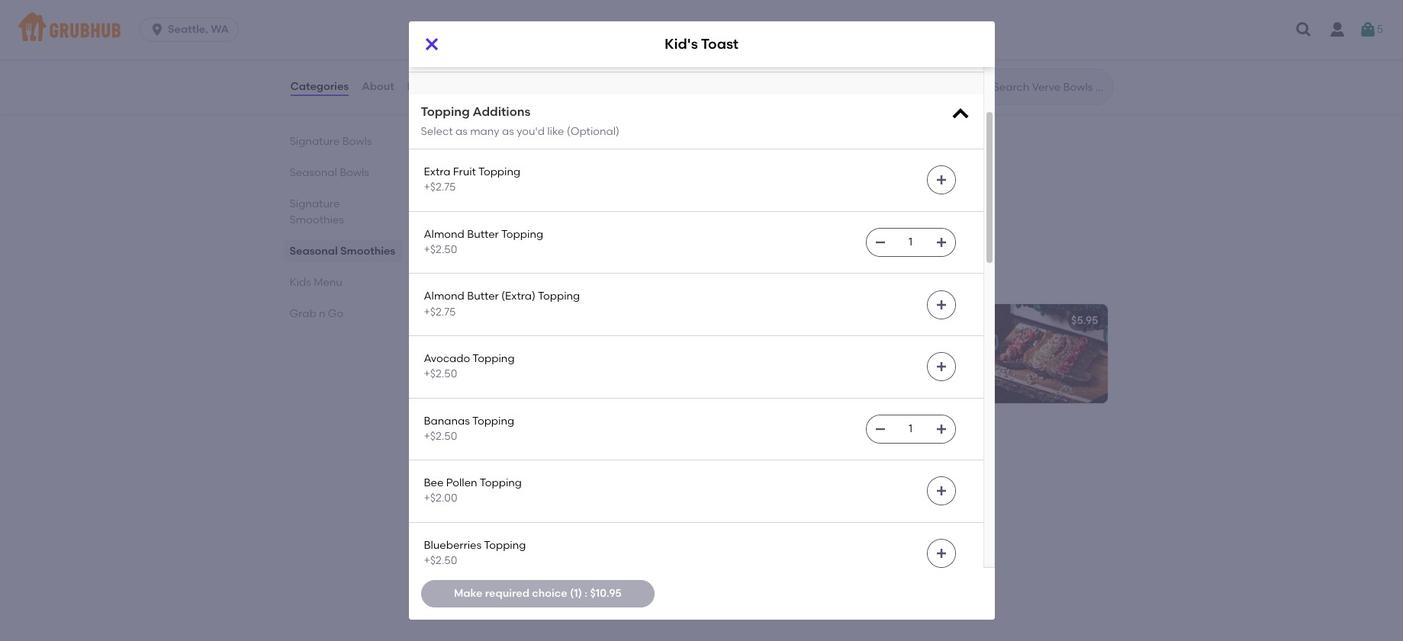 Task type: describe. For each thing, give the bounding box(es) containing it.
+$2.75 inside almond butter (extra) topping +$2.75
[[424, 306, 456, 319]]

+$2.75 inside extra fruit topping +$2.75
[[424, 181, 456, 194]]

mango, pineapple, banana, ginger, house-made lemon juice, water
[[445, 2, 628, 31]]

kid's smoothie
[[445, 314, 523, 327]]

choice.
[[576, 367, 613, 380]]

signature smoothies
[[290, 197, 344, 226]]

:
[[585, 588, 588, 600]]

(extra)
[[501, 290, 536, 303]]

a light and easy-to-drink blend of our house-made almond milk, and any 2 frozen fruits of your choice. served in a 16oz. cup
[[445, 336, 623, 395]]

16oz.
[[505, 382, 529, 395]]

water inside mango, pineapple, spinach, kale, ginger, bee pollen, house-made lemon juice, water
[[852, 33, 882, 46]]

vita
[[477, 503, 497, 516]]

extra fruit topping +$2.75
[[424, 166, 521, 194]]

smoothie for chagaccino smoothie
[[513, 148, 563, 161]]

drink
[[548, 336, 573, 349]]

kid's for kid's toast
[[665, 35, 698, 53]]

signature for signature smoothies
[[290, 197, 340, 210]]

almond
[[534, 351, 574, 364]]

kid's toast
[[665, 35, 739, 53]]

almond for +$2.50
[[424, 228, 465, 241]]

extra
[[424, 166, 451, 179]]

spinach,
[[888, 2, 932, 15]]

avocado topping +$2.50
[[424, 353, 515, 381]]

1 horizontal spatial kids
[[433, 268, 468, 287]]

bee green image
[[993, 0, 1108, 70]]

bee
[[825, 18, 845, 31]]

chagaccino smoothie image
[[651, 138, 766, 237]]

lemon inside mango, pineapple, banana, ginger, house-made lemon juice, water
[[514, 18, 547, 31]]

blueberries topping +$2.50
[[424, 539, 526, 568]]

almond butter topping +$2.50
[[424, 228, 543, 256]]

juice, inside mango, pineapple, banana, ginger, house-made lemon juice, water
[[549, 18, 576, 31]]

any
[[445, 367, 464, 380]]

1 as from the left
[[456, 125, 468, 138]]

chagaccino smoothie
[[445, 148, 563, 161]]

almond butter (extra) topping +$2.75
[[424, 290, 580, 319]]

required
[[485, 588, 530, 600]]

like
[[547, 125, 564, 138]]

house- inside mango, pineapple, spinach, kale, ginger, bee pollen, house-made lemon juice, water
[[885, 18, 920, 31]]

fruit
[[453, 166, 476, 179]]

brew
[[473, 481, 499, 494]]

topping inside extra fruit topping +$2.75
[[478, 166, 521, 179]]

chagaccino
[[445, 148, 510, 161]]

seattle, wa button
[[140, 18, 245, 42]]

brew.
[[527, 503, 556, 516]]

topping inside almond butter (extra) topping +$2.75
[[538, 290, 580, 303]]

served
[[445, 382, 481, 395]]

0 horizontal spatial go
[[328, 307, 344, 320]]

pineapple, for lemon
[[488, 2, 543, 15]]

mango, pineapple, spinach, kale, ginger, bee pollen, house-made lemon juice, water
[[787, 2, 958, 46]]

ginger, inside mango, pineapple, spinach, kale, ginger, bee pollen, house-made lemon juice, water
[[787, 18, 823, 31]]

about button
[[361, 60, 395, 114]]

max
[[434, 18, 457, 31]]

select
[[421, 125, 453, 138]]

sellers
[[314, 104, 348, 116]]

topping inside topping additions select as many as you'd like (optional)
[[421, 105, 470, 119]]

bee pollen topping +$2.00
[[424, 477, 522, 506]]

1 horizontal spatial go
[[492, 435, 515, 455]]

your
[[551, 367, 573, 380]]

seasonal bowls
[[290, 166, 369, 179]]

bowls for signature bowls
[[342, 135, 372, 148]]

made inside mango, pineapple, spinach, kale, ginger, bee pollen, house-made lemon juice, water
[[920, 18, 951, 31]]

kale,
[[934, 2, 958, 15]]

topping inside bee pollen topping +$2.00
[[480, 477, 522, 490]]

0 horizontal spatial grab n go
[[290, 307, 344, 320]]

make required choice (1) : $10.95
[[454, 588, 622, 600]]

1 horizontal spatial menu
[[472, 268, 516, 287]]

choice
[[532, 588, 568, 600]]

0 vertical spatial seasonal
[[433, 102, 507, 121]]

renewed image
[[651, 0, 766, 70]]

5 button
[[1359, 16, 1384, 44]]

pollen
[[446, 477, 477, 490]]

categories button
[[290, 60, 350, 114]]

(1)
[[570, 588, 582, 600]]

$5.95
[[1072, 314, 1099, 327]]

1 horizontal spatial seasonal smoothies
[[433, 102, 595, 121]]

kid's toast image
[[993, 304, 1108, 403]]

0 horizontal spatial seasonal smoothies
[[290, 245, 395, 258]]

milk,
[[577, 351, 600, 364]]

2
[[467, 367, 473, 380]]

velvety
[[445, 518, 481, 531]]

ginger, inside mango, pineapple, banana, ginger, house-made lemon juice, water
[[592, 2, 628, 15]]

0 vertical spatial and
[[481, 336, 501, 349]]

seattle, wa
[[168, 23, 229, 36]]

coffee
[[556, 518, 589, 531]]

water inside mango, pineapple, banana, ginger, house-made lemon juice, water
[[579, 18, 609, 31]]

caffe
[[445, 503, 474, 516]]

$5.95 button
[[778, 304, 1108, 403]]

0 horizontal spatial $10.95
[[590, 588, 622, 600]]

cold inside caffe vita cold brew. a smooth and velvety unsweetened coffee beverage.
[[500, 503, 525, 516]]

lemon inside mango, pineapple, spinach, kale, ginger, bee pollen, house-made lemon juice, water
[[787, 33, 820, 46]]

additions
[[473, 105, 531, 119]]

reviews
[[407, 80, 450, 93]]

wa
[[211, 23, 229, 36]]

about
[[362, 80, 394, 93]]

made inside mango, pineapple, banana, ginger, house-made lemon juice, water
[[481, 18, 512, 31]]

mango, pineapple, banana, ginger, house-made lemon juice, water button
[[436, 0, 766, 70]]

search icon image
[[969, 78, 987, 96]]

toast
[[701, 35, 739, 53]]

make
[[454, 588, 483, 600]]

bee
[[424, 477, 444, 490]]

1 horizontal spatial kids menu
[[433, 268, 516, 287]]

light
[[456, 336, 478, 349]]

svg image inside 5 button
[[1359, 21, 1377, 39]]

best
[[290, 104, 312, 116]]

beverage.
[[445, 534, 498, 547]]



Task type: vqa. For each thing, say whether or not it's contained in the screenshot.
first Input item quantity Number Field from the top
yes



Task type: locate. For each thing, give the bounding box(es) containing it.
0 vertical spatial almond
[[424, 228, 465, 241]]

topping down chagaccino smoothie
[[478, 166, 521, 179]]

easy-
[[504, 336, 532, 349]]

seasonal smoothies up you'd
[[433, 102, 595, 121]]

0 horizontal spatial a
[[445, 336, 453, 349]]

signature down seasonal bowls
[[290, 197, 340, 210]]

a inside a light and easy-to-drink blend of our house-made almond milk, and any 2 frozen fruits of your choice. served in a 16oz. cup
[[445, 336, 453, 349]]

and inside caffe vita cold brew. a smooth and velvety unsweetened coffee beverage.
[[610, 503, 631, 516]]

1 vertical spatial butter
[[467, 290, 499, 303]]

2 vertical spatial and
[[610, 503, 631, 516]]

blueberries
[[424, 539, 482, 552]]

of right blend
[[608, 336, 618, 349]]

1 vertical spatial and
[[603, 351, 623, 364]]

butter for topping
[[467, 228, 499, 241]]

categories
[[290, 80, 349, 93]]

topping inside avocado topping +$2.50
[[473, 353, 515, 365]]

almond up kid's smoothie
[[424, 290, 465, 303]]

0 horizontal spatial cold
[[445, 481, 470, 494]]

1 butter from the top
[[467, 228, 499, 241]]

2 signature from the top
[[290, 197, 340, 210]]

2 mango, from the left
[[787, 2, 827, 15]]

1 horizontal spatial pineapple,
[[830, 2, 885, 15]]

and up choice.
[[603, 351, 623, 364]]

cold brew image
[[651, 471, 766, 571]]

smoothie down you'd
[[513, 148, 563, 161]]

kids menu down signature smoothies
[[290, 276, 343, 289]]

2 almond from the top
[[424, 290, 465, 303]]

as left many
[[456, 125, 468, 138]]

a
[[495, 382, 502, 395]]

ginger,
[[592, 2, 628, 15], [787, 18, 823, 31]]

0 vertical spatial cold
[[445, 481, 470, 494]]

mango, pineapple, spinach, kale, ginger, bee pollen, house-made lemon juice, water button
[[778, 0, 1108, 70]]

smoothies
[[511, 102, 595, 121], [290, 213, 344, 226], [340, 245, 395, 258]]

0 horizontal spatial menu
[[314, 276, 343, 289]]

almond inside almond butter topping +$2.50
[[424, 228, 465, 241]]

cold brew
[[445, 481, 499, 494]]

fruits
[[510, 367, 535, 380]]

10
[[421, 18, 431, 31]]

go
[[328, 307, 344, 320], [492, 435, 515, 455]]

almond down extra fruit topping +$2.75 in the left top of the page
[[424, 228, 465, 241]]

made right max
[[481, 18, 512, 31]]

2 pineapple, from the left
[[830, 2, 885, 15]]

topping down in
[[472, 415, 514, 428]]

of
[[608, 336, 618, 349], [538, 367, 548, 380]]

as
[[456, 125, 468, 138], [502, 125, 514, 138]]

butter inside almond butter (extra) topping +$2.75
[[467, 290, 499, 303]]

$10.95
[[725, 148, 757, 161], [590, 588, 622, 600]]

banana,
[[546, 2, 590, 15]]

in
[[484, 382, 493, 395]]

grab
[[290, 307, 316, 320], [433, 435, 474, 455]]

made down the kale,
[[920, 18, 951, 31]]

smoothies down signature smoothies
[[340, 245, 395, 258]]

menu up almond butter (extra) topping +$2.75
[[472, 268, 516, 287]]

0 vertical spatial a
[[445, 336, 453, 349]]

and down kid's smoothie
[[481, 336, 501, 349]]

input item quantity number field for bananas topping
[[894, 416, 928, 443]]

+$2.50 inside blueberries topping +$2.50
[[424, 555, 457, 568]]

mango, up max
[[445, 2, 485, 15]]

butter down extra fruit topping +$2.75 in the left top of the page
[[467, 228, 499, 241]]

signature for signature bowls
[[290, 135, 340, 148]]

kids menu
[[433, 268, 516, 287], [290, 276, 343, 289]]

kid's
[[665, 35, 698, 53], [445, 314, 471, 327]]

input item quantity number field for almond butter topping
[[894, 229, 928, 256]]

mango, inside mango, pineapple, spinach, kale, ginger, bee pollen, house-made lemon juice, water
[[787, 2, 827, 15]]

cold up unsweetened
[[500, 503, 525, 516]]

1 signature from the top
[[290, 135, 340, 148]]

1 vertical spatial kid's
[[445, 314, 471, 327]]

0 vertical spatial input item quantity number field
[[894, 229, 928, 256]]

0 horizontal spatial juice,
[[549, 18, 576, 31]]

pineapple, for pollen,
[[830, 2, 885, 15]]

0 vertical spatial +$2.75
[[424, 181, 456, 194]]

1 vertical spatial n
[[478, 435, 488, 455]]

smoothies down seasonal bowls
[[290, 213, 344, 226]]

+$2.50 inside avocado topping +$2.50
[[424, 368, 457, 381]]

pollen,
[[848, 18, 882, 31]]

caffe vita cold brew. a smooth and velvety unsweetened coffee beverage.
[[445, 503, 631, 547]]

1 pineapple, from the left
[[488, 2, 543, 15]]

1 vertical spatial juice,
[[822, 33, 849, 46]]

seasonal up many
[[433, 102, 507, 121]]

1 horizontal spatial of
[[608, 336, 618, 349]]

pineapple, left the banana,
[[488, 2, 543, 15]]

1 horizontal spatial kid's
[[665, 35, 698, 53]]

0 vertical spatial $10.95
[[725, 148, 757, 161]]

1 vertical spatial +$2.75
[[424, 306, 456, 319]]

cold up the caffe
[[445, 481, 470, 494]]

0 vertical spatial bowls
[[342, 135, 372, 148]]

0 vertical spatial juice,
[[549, 18, 576, 31]]

best sellers
[[290, 104, 348, 116]]

butter for (extra)
[[467, 290, 499, 303]]

1 almond from the top
[[424, 228, 465, 241]]

n
[[319, 307, 326, 320], [478, 435, 488, 455]]

1 vertical spatial signature
[[290, 197, 340, 210]]

1 vertical spatial bowls
[[340, 166, 369, 179]]

you'd
[[517, 125, 545, 138]]

topping down unsweetened
[[484, 539, 526, 552]]

+$2.50 for bananas topping
[[424, 430, 457, 443]]

0 horizontal spatial water
[[579, 18, 609, 31]]

topping up vita
[[480, 477, 522, 490]]

pineapple, inside mango, pineapple, banana, ginger, house-made lemon juice, water
[[488, 2, 543, 15]]

1 vertical spatial $10.95
[[590, 588, 622, 600]]

1 horizontal spatial a
[[558, 503, 566, 516]]

topping inside blueberries topping +$2.50
[[484, 539, 526, 552]]

reviews button
[[406, 60, 450, 114]]

1 +$2.50 from the top
[[424, 243, 457, 256]]

0 vertical spatial smoothie
[[513, 148, 563, 161]]

seasonal down signature smoothies
[[290, 245, 338, 258]]

1 vertical spatial of
[[538, 367, 548, 380]]

0 horizontal spatial mango,
[[445, 2, 485, 15]]

bowls down "sellers"
[[342, 135, 372, 148]]

2 vertical spatial smoothies
[[340, 245, 395, 258]]

to-
[[532, 336, 548, 349]]

juice,
[[549, 18, 576, 31], [822, 33, 849, 46]]

butter inside almond butter topping +$2.50
[[467, 228, 499, 241]]

1 vertical spatial ginger,
[[787, 18, 823, 31]]

0 horizontal spatial as
[[456, 125, 468, 138]]

seattle,
[[168, 23, 208, 36]]

1 +$2.75 from the top
[[424, 181, 456, 194]]

1 vertical spatial lemon
[[787, 33, 820, 46]]

almond for +$2.75
[[424, 290, 465, 303]]

Input item quantity number field
[[894, 229, 928, 256], [894, 416, 928, 443]]

kid's left toast
[[665, 35, 698, 53]]

1 horizontal spatial mango,
[[787, 2, 827, 15]]

+$2.00
[[424, 493, 458, 506]]

+$2.75 up light
[[424, 306, 456, 319]]

2 input item quantity number field from the top
[[894, 416, 928, 443]]

water
[[579, 18, 609, 31], [852, 33, 882, 46]]

0 vertical spatial grab n go
[[290, 307, 344, 320]]

+$2.75 down extra
[[424, 181, 456, 194]]

house- up frozen
[[465, 351, 501, 364]]

pineapple, up the pollen,
[[830, 2, 885, 15]]

bowls down the signature bowls
[[340, 166, 369, 179]]

blend
[[576, 336, 605, 349]]

mango, for house-
[[445, 2, 485, 15]]

as down additions
[[502, 125, 514, 138]]

4 +$2.50 from the top
[[424, 555, 457, 568]]

pineapple,
[[488, 2, 543, 15], [830, 2, 885, 15]]

10 max
[[421, 18, 457, 31]]

0 vertical spatial water
[[579, 18, 609, 31]]

1 vertical spatial cold
[[500, 503, 525, 516]]

mango, for ginger,
[[787, 2, 827, 15]]

1 vertical spatial water
[[852, 33, 882, 46]]

pineapple, inside mango, pineapple, spinach, kale, ginger, bee pollen, house-made lemon juice, water
[[830, 2, 885, 15]]

2 +$2.50 from the top
[[424, 368, 457, 381]]

1 horizontal spatial cold
[[500, 503, 525, 516]]

topping inside almond butter topping +$2.50
[[501, 228, 543, 241]]

3 +$2.50 from the top
[[424, 430, 457, 443]]

+$2.50 inside almond butter topping +$2.50
[[424, 243, 457, 256]]

seasonal down the signature bowls
[[290, 166, 337, 179]]

ginger, right the banana,
[[592, 2, 628, 15]]

1 horizontal spatial water
[[852, 33, 882, 46]]

smooth
[[568, 503, 608, 516]]

0 vertical spatial kid's
[[665, 35, 698, 53]]

+$2.50 for blueberries topping
[[424, 555, 457, 568]]

our
[[445, 351, 462, 364]]

topping up (extra)
[[501, 228, 543, 241]]

topping additions select as many as you'd like (optional)
[[421, 105, 620, 138]]

+$2.50 for avocado topping
[[424, 368, 457, 381]]

1 vertical spatial almond
[[424, 290, 465, 303]]

0 vertical spatial smoothies
[[511, 102, 595, 121]]

0 vertical spatial butter
[[467, 228, 499, 241]]

water down the pollen,
[[852, 33, 882, 46]]

svg image
[[1295, 21, 1313, 39], [1359, 21, 1377, 39], [422, 35, 441, 53], [950, 104, 971, 125], [935, 174, 947, 187], [935, 237, 947, 249], [935, 299, 947, 311], [935, 361, 947, 373]]

1 horizontal spatial $10.95
[[725, 148, 757, 161]]

0 horizontal spatial pineapple,
[[488, 2, 543, 15]]

0 horizontal spatial grab
[[290, 307, 316, 320]]

kid's for kid's smoothie
[[445, 314, 471, 327]]

a inside caffe vita cold brew. a smooth and velvety unsweetened coffee beverage.
[[558, 503, 566, 516]]

butter up kid's smoothie
[[467, 290, 499, 303]]

signature down best sellers
[[290, 135, 340, 148]]

0 horizontal spatial of
[[538, 367, 548, 380]]

1 vertical spatial smoothies
[[290, 213, 344, 226]]

1 input item quantity number field from the top
[[894, 229, 928, 256]]

(optional)
[[567, 125, 620, 138]]

0 vertical spatial signature
[[290, 135, 340, 148]]

made down the easy-
[[501, 351, 531, 364]]

1 mango, from the left
[[445, 2, 485, 15]]

2 +$2.75 from the top
[[424, 306, 456, 319]]

signature inside signature smoothies
[[290, 197, 340, 210]]

juice, down the banana,
[[549, 18, 576, 31]]

kid's up light
[[445, 314, 471, 327]]

made
[[481, 18, 512, 31], [920, 18, 951, 31], [501, 351, 531, 364]]

bowls
[[342, 135, 372, 148], [340, 166, 369, 179]]

1 vertical spatial smoothie
[[473, 314, 523, 327]]

0 horizontal spatial lemon
[[514, 18, 547, 31]]

cold
[[445, 481, 470, 494], [500, 503, 525, 516]]

1 vertical spatial seasonal smoothies
[[290, 245, 395, 258]]

0 vertical spatial lemon
[[514, 18, 547, 31]]

smoothie
[[513, 148, 563, 161], [473, 314, 523, 327]]

1 vertical spatial grab n go
[[433, 435, 515, 455]]

seasonal smoothies
[[433, 102, 595, 121], [290, 245, 395, 258]]

smoothies up like
[[511, 102, 595, 121]]

svg image
[[150, 22, 165, 37], [874, 237, 886, 249], [874, 423, 886, 436], [935, 423, 947, 436], [935, 486, 947, 498], [935, 548, 947, 560]]

2 vertical spatial seasonal
[[290, 245, 338, 258]]

grab n go
[[290, 307, 344, 320], [433, 435, 515, 455]]

house- right 10
[[445, 18, 481, 31]]

Search Verve Bowls - Capitol Hill search field
[[992, 80, 1109, 95]]

house- inside mango, pineapple, banana, ginger, house-made lemon juice, water
[[445, 18, 481, 31]]

1 horizontal spatial grab
[[433, 435, 474, 455]]

ginger, left the bee
[[787, 18, 823, 31]]

1 horizontal spatial lemon
[[787, 33, 820, 46]]

0 horizontal spatial ginger,
[[592, 2, 628, 15]]

signature bowls
[[290, 135, 372, 148]]

0 horizontal spatial n
[[319, 307, 326, 320]]

of up cup
[[538, 367, 548, 380]]

juice, down the bee
[[822, 33, 849, 46]]

menu
[[472, 268, 516, 287], [314, 276, 343, 289]]

made inside a light and easy-to-drink blend of our house-made almond milk, and any 2 frozen fruits of your choice. served in a 16oz. cup
[[501, 351, 531, 364]]

1 vertical spatial go
[[492, 435, 515, 455]]

2 as from the left
[[502, 125, 514, 138]]

a up the coffee
[[558, 503, 566, 516]]

0 horizontal spatial kid's
[[445, 314, 471, 327]]

2 butter from the top
[[467, 290, 499, 303]]

house- down spinach,
[[885, 18, 920, 31]]

water down the banana,
[[579, 18, 609, 31]]

avocado
[[424, 353, 470, 365]]

and right smooth
[[610, 503, 631, 516]]

kid's smoothie image
[[651, 304, 766, 403]]

0 vertical spatial ginger,
[[592, 2, 628, 15]]

1 vertical spatial grab
[[433, 435, 474, 455]]

main navigation navigation
[[0, 0, 1403, 60]]

butter
[[467, 228, 499, 241], [467, 290, 499, 303]]

topping inside "bananas topping +$2.50"
[[472, 415, 514, 428]]

a up our
[[445, 336, 453, 349]]

topping right (extra)
[[538, 290, 580, 303]]

0 vertical spatial go
[[328, 307, 344, 320]]

1 vertical spatial a
[[558, 503, 566, 516]]

menu down signature smoothies
[[314, 276, 343, 289]]

1 horizontal spatial grab n go
[[433, 435, 515, 455]]

house-
[[445, 18, 481, 31], [885, 18, 920, 31], [465, 351, 501, 364]]

bowls for seasonal bowls
[[340, 166, 369, 179]]

signature
[[290, 135, 340, 148], [290, 197, 340, 210]]

seasonal smoothies down signature smoothies
[[290, 245, 395, 258]]

svg image inside seattle, wa button
[[150, 22, 165, 37]]

frozen
[[476, 367, 507, 380]]

topping up select
[[421, 105, 470, 119]]

+$2.50 inside "bananas topping +$2.50"
[[424, 430, 457, 443]]

0 vertical spatial n
[[319, 307, 326, 320]]

unsweetened
[[484, 518, 553, 531]]

seasonal
[[433, 102, 507, 121], [290, 166, 337, 179], [290, 245, 338, 258]]

mango, up the bee
[[787, 2, 827, 15]]

1 horizontal spatial ginger,
[[787, 18, 823, 31]]

house- inside a light and easy-to-drink blend of our house-made almond milk, and any 2 frozen fruits of your choice. served in a 16oz. cup
[[465, 351, 501, 364]]

almond inside almond butter (extra) topping +$2.75
[[424, 290, 465, 303]]

bananas topping +$2.50
[[424, 415, 514, 443]]

0 vertical spatial grab
[[290, 307, 316, 320]]

lemon
[[514, 18, 547, 31], [787, 33, 820, 46]]

smoothie up the easy-
[[473, 314, 523, 327]]

many
[[470, 125, 500, 138]]

1 horizontal spatial juice,
[[822, 33, 849, 46]]

1 horizontal spatial as
[[502, 125, 514, 138]]

kids menu down almond butter topping +$2.50
[[433, 268, 516, 287]]

mango, inside mango, pineapple, banana, ginger, house-made lemon juice, water
[[445, 2, 485, 15]]

0 vertical spatial of
[[608, 336, 618, 349]]

juice, inside mango, pineapple, spinach, kale, ginger, bee pollen, house-made lemon juice, water
[[822, 33, 849, 46]]

kids down almond butter topping +$2.50
[[433, 268, 468, 287]]

5
[[1377, 23, 1384, 36]]

bananas
[[424, 415, 470, 428]]

1 vertical spatial seasonal
[[290, 166, 337, 179]]

0 horizontal spatial kids
[[290, 276, 311, 289]]

topping up frozen
[[473, 353, 515, 365]]

kids
[[433, 268, 468, 287], [290, 276, 311, 289]]

0 horizontal spatial kids menu
[[290, 276, 343, 289]]

0 vertical spatial seasonal smoothies
[[433, 102, 595, 121]]

1 horizontal spatial n
[[478, 435, 488, 455]]

1 vertical spatial input item quantity number field
[[894, 416, 928, 443]]

smoothie for kid's smoothie
[[473, 314, 523, 327]]

cup
[[532, 382, 552, 395]]

kids down signature smoothies
[[290, 276, 311, 289]]

almond
[[424, 228, 465, 241], [424, 290, 465, 303]]



